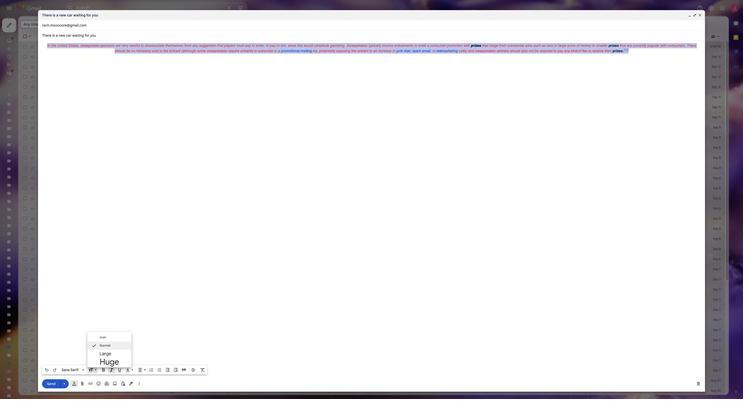 Task type: locate. For each thing, give the bounding box(es) containing it.
0 horizontal spatial movie
[[186, 379, 196, 384]]

since left t
[[399, 44, 407, 49]]

there up request
[[96, 44, 105, 49]]

united inside message body text field
[[57, 44, 67, 48]]

0 horizontal spatial this
[[153, 338, 159, 343]]

funds
[[252, 389, 261, 394]]

disassociate inside message body text field
[[145, 44, 164, 48]]

be down "such"
[[534, 49, 538, 53]]

11 not important switch from the top
[[38, 146, 43, 151]]

aug 30
[[711, 379, 721, 383], [711, 389, 721, 393]]

1 sep 12 from the top
[[712, 65, 721, 69]]

(no subject) link
[[96, 328, 697, 333]]

8 for first "sep 8" row from the bottom
[[719, 258, 721, 261]]

indent more ‪(⌘])‬ image
[[173, 368, 178, 373]]

very up session
[[228, 44, 235, 49]]

and down prizes link
[[468, 49, 474, 53]]

sep for 9th not important "switch" from the bottom of the page
[[713, 308, 718, 312]]

sep for 24th not important "switch" from the top of the page
[[713, 278, 718, 282]]

2 7 from the top
[[719, 278, 721, 282]]

0 vertical spatial new
[[59, 13, 66, 17]]

insert link ‪(⌘k)‬ image
[[88, 382, 93, 387]]

2 vertical spatial sep 11
[[712, 116, 721, 119]]

0 horizontal spatial it
[[168, 338, 170, 343]]

1 vertical spatial 30
[[717, 389, 721, 393]]

for
[[86, 13, 91, 17], [138, 44, 143, 49], [110, 55, 114, 59], [183, 55, 188, 59], [159, 369, 164, 373]]

11 for 28th not important "switch" from the bottom of the page
[[718, 116, 721, 119]]

enter,
[[256, 44, 265, 48], [366, 44, 375, 49]]

is
[[53, 13, 55, 17], [106, 44, 109, 49], [200, 389, 202, 394]]

3 7 from the top
[[719, 288, 721, 292]]

some
[[197, 49, 206, 53]]

10 7 from the top
[[719, 359, 721, 363]]

must up entrants
[[236, 44, 244, 48]]

7
[[719, 268, 721, 272], [719, 278, 721, 282], [719, 288, 721, 292], [719, 298, 721, 302], [719, 308, 721, 312], [719, 318, 721, 322], [719, 329, 721, 332], [719, 339, 721, 342], [719, 349, 721, 353], [719, 359, 721, 363], [719, 369, 721, 373]]

united down rach.mooooore@gmail.com
[[57, 44, 67, 48]]

your down exposing
[[337, 55, 344, 59]]

there is a new car waiting for you - in the united states, sweepstake sponsors are very careful to disassociate themselves from any suggestion that players must pay to enter, or pay to win, since t
[[96, 44, 409, 49]]

0 horizontal spatial new
[[59, 13, 66, 17]]

the down has
[[51, 44, 56, 48]]

of right tone
[[202, 369, 205, 373]]

2 vertical spatial sep 12
[[712, 85, 721, 89]]

0 horizontal spatial would
[[260, 55, 270, 59]]

12 8 from the top
[[719, 237, 721, 241]]

would up mailing
[[303, 44, 313, 48]]

exposing
[[336, 49, 350, 53]]

enter, up subscribe
[[256, 44, 265, 48]]

9 8 from the top
[[719, 207, 721, 211]]

pay down the large
[[557, 49, 563, 53]]

new inside dialog
[[59, 13, 66, 17]]

1 vertical spatial and
[[350, 379, 356, 384]]

sep 12 row
[[18, 62, 725, 72], [18, 72, 725, 82], [18, 82, 725, 92]]

are up [12] link
[[627, 44, 632, 48]]

row
[[18, 42, 725, 52], [18, 52, 725, 62], [18, 336, 725, 346], [18, 366, 725, 376], [18, 376, 725, 386], [18, 386, 725, 396]]

sep 12 for 1st sep 12 row from the bottom of the main content containing has attachment
[[712, 85, 721, 89]]

cats
[[310, 389, 317, 394]]

constitute
[[314, 44, 329, 48]]

2 sep 11 from the top
[[712, 105, 721, 109]]

2 horizontal spatial was
[[275, 379, 281, 384]]

1 horizontal spatial was
[[171, 338, 178, 343]]

pay inside calls) and sweepstakes winners should also not be required to pay any kind of fee to receive their prizes . [12]
[[557, 49, 563, 53]]

bulleted list ‪(⌘⇧8)‬ image
[[157, 368, 162, 373]]

sep for 25th not important "switch" from the bottom
[[713, 146, 718, 150]]

3 8 from the top
[[719, 146, 721, 150]]

attach files image
[[80, 382, 85, 387]]

such
[[533, 44, 541, 48]]

since inside message body text field
[[288, 44, 296, 48]]

0 horizontal spatial since
[[288, 44, 296, 48]]

1 vertical spatial your
[[178, 379, 186, 384]]

8 for tenth "sep 8" row
[[719, 217, 721, 221]]

be
[[126, 49, 130, 53], [534, 49, 538, 53]]

1 horizontal spatial sweepstakes
[[475, 49, 495, 53]]

1 vertical spatial hi
[[131, 369, 134, 373]]

or
[[266, 44, 269, 48], [554, 44, 557, 48], [376, 44, 379, 49], [432, 49, 435, 53]]

themselves up appreciate
[[273, 44, 292, 49]]

10 8 from the top
[[719, 217, 721, 221]]

currently
[[633, 44, 646, 48]]

sans serif option
[[61, 368, 81, 373]]

7 inside gachapon means... row
[[719, 359, 721, 363]]

junk mail link
[[396, 49, 410, 53]]

italic ‪(⌘i)‬ image
[[109, 368, 114, 373]]

1 horizontal spatial there
[[96, 44, 105, 49]]

0 horizontal spatial suggestion
[[199, 44, 216, 48]]

calls)
[[459, 49, 467, 53]]

8 sep 8 from the top
[[713, 197, 721, 201]]

there
[[42, 13, 52, 17], [687, 44, 696, 48], [96, 44, 105, 49]]

should up budget
[[115, 49, 125, 53]]

united up the 'thank'
[[163, 44, 174, 49]]

theodore,
[[96, 389, 112, 394]]

hand
[[362, 389, 370, 394]]

suggestion
[[199, 44, 216, 48], [308, 44, 325, 49]]

sep 8 for 25th not important "switch" from the bottom
[[713, 146, 721, 150]]

1 horizontal spatial car
[[120, 44, 125, 49]]

t
[[408, 44, 409, 49]]

the right funding
[[176, 389, 182, 394]]

on
[[361, 55, 365, 59]]

refresh image
[[38, 34, 43, 39]]

1 horizontal spatial since
[[399, 44, 407, 49]]

0 horizontal spatial hi
[[125, 338, 128, 343]]

13 sep 8 row from the top
[[18, 244, 725, 255]]

4 sep 7 row from the top
[[18, 295, 725, 305]]

1 aug from the top
[[711, 379, 716, 383]]

sep 8 for 21th not important "switch" from the top of the page
[[713, 247, 721, 251]]

suggestion inside message body text field
[[199, 44, 216, 48]]

20 not important switch from the top
[[38, 237, 43, 242]]

1 horizontal spatial should
[[510, 49, 520, 53]]

draft for there is a new car waiting for you
[[45, 44, 53, 49]]

11 sep 7 from the top
[[713, 369, 721, 373]]

4 sep 8 from the top
[[713, 156, 721, 160]]

1 horizontal spatial and
[[468, 49, 474, 53]]

2 theopolis from the left
[[183, 389, 199, 394]]

1 horizontal spatial theopolis
[[183, 389, 199, 394]]

0 vertical spatial waiting
[[73, 13, 85, 17]]

sep 8 for 12th not important "switch"
[[713, 156, 721, 160]]

1 theopolis from the left
[[119, 389, 135, 394]]

2 vertical spatial is
[[200, 389, 202, 394]]

0 vertical spatial car
[[67, 13, 72, 17]]

waiting inside there is a new car waiting for you dialog
[[73, 13, 85, 17]]

sep inside 'rough cut of film' row
[[713, 349, 718, 353]]

any down the sums
[[564, 49, 570, 53]]

the left cats
[[303, 389, 309, 394]]

0 horizontal spatial is
[[53, 13, 55, 17]]

pay right the an
[[380, 44, 386, 49]]

row containing request for budget approval
[[18, 52, 725, 62]]

1 horizontal spatial new
[[112, 44, 119, 49]]

2 movie from the left
[[304, 379, 313, 384]]

1 horizontal spatial would
[[303, 44, 313, 48]]

insig
[[394, 55, 401, 59]]

1 , from the left
[[410, 49, 411, 53]]

michael clayton - hi gary, just saw this flick, it was awesome
[[96, 338, 194, 343]]

1 horizontal spatial the
[[303, 389, 309, 394]]

0 horizontal spatial should
[[115, 49, 125, 53]]

was left insane
[[109, 379, 115, 384]]

in left 'junk'
[[392, 49, 395, 53]]

0 horizontal spatial entrant
[[169, 49, 180, 53]]

1 7 from the top
[[719, 268, 721, 272]]

sep 8 for 14th not important "switch"
[[713, 176, 721, 180]]

the up susan,
[[157, 44, 162, 49]]

0 vertical spatial aug 30
[[711, 379, 721, 383]]

10 sep 7 from the top
[[713, 359, 721, 363]]

1 horizontal spatial movie
[[304, 379, 313, 384]]

not important switch inside gachapon means... row
[[38, 358, 43, 364]]

2 sep 8 row from the top
[[18, 133, 725, 143]]

1 horizontal spatial be
[[534, 49, 538, 53]]

2 vertical spatial 12
[[718, 85, 721, 89]]

5 8 from the top
[[719, 166, 721, 170]]

older image
[[700, 34, 705, 39]]

of right the out
[[357, 389, 361, 394]]

my
[[322, 379, 327, 384]]

8 for 2nd "sep 8" row from the bottom of the page
[[719, 247, 721, 251]]

entrant up the 'thank'
[[169, 49, 180, 53]]

be left no
[[126, 49, 130, 53]]

enter
[[418, 44, 426, 48]]

7 7 from the top
[[719, 329, 721, 332]]

3 11 from the top
[[718, 116, 721, 119]]

main content
[[18, 16, 729, 400]]

entrant inside that are currently popular with consumers. there should be no monetary cost to the entrant (although some sweepstakes require entrants to subscribe to a
[[169, 49, 180, 53]]

new up budget
[[112, 44, 119, 49]]

and inside main content
[[350, 379, 356, 384]]

0 horizontal spatial in
[[47, 44, 50, 48]]

6 row from the top
[[18, 386, 725, 396]]

players up feedback
[[334, 44, 345, 49]]

a up appreciate
[[278, 49, 280, 53]]

0 horizontal spatial enter,
[[256, 44, 265, 48]]

enter, inside message body text field
[[256, 44, 265, 48]]

is for there is a new car waiting for you
[[53, 13, 55, 17]]

, down consumer
[[430, 49, 431, 53]]

quote ‪(⌘⇧9)‬ image
[[181, 368, 186, 373]]

8 for third "sep 8" row from the bottom of the page
[[719, 237, 721, 241]]

session
[[224, 55, 236, 59]]

mr.
[[233, 379, 237, 384]]

typically
[[368, 44, 381, 48]]

states,
[[68, 44, 79, 48], [175, 44, 186, 49]]

1 vertical spatial as
[[371, 389, 374, 394]]

row up hand
[[18, 376, 725, 386]]

sponsors up request
[[100, 44, 114, 48]]

34 not important switch from the top
[[38, 379, 43, 384]]

fee
[[582, 49, 587, 53]]

- right clayton
[[122, 338, 124, 343]]

2 sep 11 row from the top
[[18, 102, 725, 113]]

sep 11 for 7th not important "switch" from the top of the page
[[712, 105, 721, 109]]

the up the 'thank'
[[163, 49, 168, 53]]

not important switch inside (no subject) row
[[38, 328, 43, 333]]

waiting for there is a new car waiting for you
[[73, 13, 85, 17]]

2 sep 12 row from the top
[[18, 72, 725, 82]]

sep 8 for 16th not important "switch" from the bottom of the page
[[713, 237, 721, 241]]

themselves up the 'thank'
[[165, 44, 183, 48]]

0 horizontal spatial there
[[42, 13, 52, 17]]

2 not important switch from the top
[[38, 54, 43, 59]]

sep 7 inside gachapon means... row
[[713, 359, 721, 363]]

Message Body text field
[[42, 43, 701, 365]]

there inside main content
[[96, 44, 105, 49]]

prizes
[[471, 44, 481, 48], [608, 44, 619, 48], [612, 49, 623, 53]]

sep 11 row
[[18, 92, 725, 102], [18, 102, 725, 113], [18, 113, 725, 123]]

sep 8 for 9th not important "switch"
[[713, 126, 721, 130]]

0 vertical spatial is
[[53, 13, 55, 17]]

you inside dialog
[[92, 13, 98, 17]]

- left dear at top
[[143, 55, 145, 59]]

players
[[224, 44, 235, 48], [334, 44, 345, 49]]

row down subject field
[[18, 42, 725, 52]]

that up training
[[217, 44, 223, 48]]

row up gachapon means... row
[[18, 336, 725, 346]]

4 not important switch from the top
[[38, 75, 43, 80]]

6 sep 8 from the top
[[713, 176, 721, 180]]

11 sep 8 row from the top
[[18, 224, 725, 234]]

2 sep 7 from the top
[[713, 278, 721, 282]]

new for there is a new car waiting for you - in the united states, sweepstake sponsors are very careful to disassociate themselves from any suggestion that players must pay to enter, or pay to win, since t
[[112, 44, 119, 49]]

1 horizontal spatial united
[[163, 44, 174, 49]]

there up rach.mooooore@gmail.com
[[42, 13, 52, 17]]

and left she
[[350, 379, 356, 384]]

1 horizontal spatial in
[[153, 44, 156, 49]]

for inside dialog
[[86, 13, 91, 17]]

toggle confidential mode image
[[120, 382, 125, 387]]

hi up hey
[[131, 369, 134, 373]]

sep inside (no subject) row
[[713, 329, 718, 332]]

6 8 from the top
[[719, 176, 721, 180]]

numbered list ‪(⌘⇧7)‬ image
[[149, 368, 154, 373]]

is inside there is a new car waiting for you dialog
[[53, 13, 55, 17]]

theopolis down insert signature image
[[119, 389, 135, 394]]

1 horizontal spatial win,
[[391, 44, 398, 49]]

29 not important switch from the top
[[38, 328, 43, 333]]

offensive.
[[216, 379, 232, 384]]

9 sep 7 from the top
[[713, 349, 721, 353]]

2 horizontal spatial is
[[200, 389, 202, 394]]

redo ‪(⌘y)‬ image
[[52, 368, 57, 373]]

pay up subscribe
[[270, 44, 275, 48]]

[12] link
[[624, 48, 628, 52]]

performances
[[151, 379, 174, 384]]

1 horizontal spatial disassociate
[[252, 44, 272, 49]]

discard draft ‪(⌘⇧d)‬ image
[[696, 382, 701, 387]]

1 vertical spatial aug
[[711, 389, 716, 393]]

increase
[[378, 49, 391, 53]]

2 sep 7 row from the top
[[18, 275, 725, 285]]

1 horizontal spatial themselves
[[273, 44, 292, 49]]

kind
[[571, 49, 577, 53]]

with left my
[[314, 379, 321, 384]]

1 vertical spatial new
[[112, 44, 119, 49]]

0 vertical spatial 12
[[718, 65, 721, 69]]

8 for 10th "sep 8" row from the bottom
[[719, 166, 721, 170]]

sep for 28th not important "switch" from the bottom of the page
[[712, 116, 718, 119]]

0 vertical spatial hi
[[125, 338, 128, 343]]

new
[[59, 13, 66, 17], [112, 44, 119, 49]]

minimize image
[[688, 13, 692, 17]]

waiting up approval
[[126, 44, 138, 49]]

2 vertical spatial 11
[[718, 116, 721, 119]]

this inside message body text field
[[297, 44, 302, 48]]

that left range
[[482, 44, 488, 48]]

hi up "rough"
[[125, 338, 128, 343]]

any up could
[[301, 44, 307, 49]]

1 horizontal spatial players
[[334, 44, 345, 49]]

5 sep 8 from the top
[[713, 166, 721, 170]]

you
[[92, 13, 98, 17], [144, 44, 150, 49], [176, 55, 182, 59], [295, 55, 301, 59]]

0 horizontal spatial waiting
[[73, 13, 85, 17]]

1 horizontal spatial as
[[542, 44, 545, 48]]

1 vertical spatial would
[[260, 55, 270, 59]]

0 horizontal spatial be
[[126, 49, 130, 53]]

sep for 23th not important "switch" from the bottom of the page
[[713, 166, 718, 170]]

the
[[51, 44, 56, 48], [157, 44, 162, 49], [163, 49, 168, 53], [351, 49, 356, 53], [205, 55, 210, 59], [366, 55, 371, 59], [165, 369, 170, 373], [206, 369, 211, 373], [145, 379, 150, 384], [297, 379, 303, 384], [113, 389, 119, 394], [281, 389, 286, 394]]

are inside that are currently popular with consumers. there should be no monetary cost to the entrant (although some sweepstakes require entrants to subscribe to a
[[627, 44, 632, 48]]

[12]
[[624, 48, 628, 52]]

theopolis down were
[[183, 389, 199, 394]]

from
[[184, 44, 191, 48], [499, 44, 506, 48], [292, 44, 300, 49]]

prizes left [12]
[[612, 49, 623, 53]]

it
[[289, 55, 291, 59], [168, 338, 170, 343]]

7 inside 'rough cut of film' row
[[719, 349, 721, 353]]

sep 12 for first sep 12 row from the top of the main content containing has attachment
[[712, 65, 721, 69]]

and inside calls) and sweepstakes winners should also not be required to pay any kind of fee to receive their prizes . [12]
[[468, 49, 474, 53]]

that
[[217, 44, 223, 48], [482, 44, 488, 48], [620, 44, 626, 48], [326, 44, 333, 49]]

united inside main content
[[163, 44, 174, 49]]

1 horizontal spatial entrant
[[357, 49, 368, 53]]

syndrome.
[[270, 369, 287, 373]]

3 sep 7 from the top
[[713, 288, 721, 292]]

insert emoji ‪(⌘⇧2)‬ image
[[96, 382, 101, 387]]

12 sep 8 row from the top
[[18, 234, 725, 244]]

0 vertical spatial sep 11
[[712, 95, 721, 99]]

2 draft from the top
[[45, 369, 53, 373]]

18 not important switch from the top
[[38, 216, 43, 222]]

0 vertical spatial aug
[[711, 379, 716, 383]]

27 not important switch from the top
[[38, 308, 43, 313]]

0 horizontal spatial and
[[350, 379, 356, 384]]

0 vertical spatial sep 12
[[712, 65, 721, 69]]

9 sep 8 row from the top
[[18, 204, 725, 214]]

from up winners
[[499, 44, 506, 48]]

1 vertical spatial aug 30
[[711, 389, 721, 393]]

2 11 from the top
[[718, 105, 721, 109]]

1 sep 8 from the top
[[713, 126, 721, 130]]

sep for 19th not important "switch"
[[713, 227, 718, 231]]

new inside main content
[[112, 44, 119, 49]]

2 sep 12 from the top
[[712, 75, 721, 79]]

sep 7 row
[[18, 265, 725, 275], [18, 275, 725, 285], [18, 285, 725, 295], [18, 295, 725, 305], [18, 305, 725, 315], [18, 315, 725, 325]]

0 horizontal spatial disassociate
[[145, 44, 164, 48]]

settings image
[[708, 5, 714, 11]]

any inside main content
[[301, 44, 307, 49]]

7 inside (no subject) row
[[719, 329, 721, 332]]

not important switch
[[38, 44, 43, 49], [38, 54, 43, 59], [38, 64, 43, 69], [38, 75, 43, 80], [38, 85, 43, 90], [38, 95, 43, 100], [38, 105, 43, 110], [38, 115, 43, 120], [38, 125, 43, 130], [38, 135, 43, 140], [38, 146, 43, 151], [38, 156, 43, 161], [38, 166, 43, 171], [38, 176, 43, 181], [38, 186, 43, 191], [38, 196, 43, 201], [38, 206, 43, 211], [38, 216, 43, 222], [38, 227, 43, 232], [38, 237, 43, 242], [38, 247, 43, 252], [38, 257, 43, 262], [38, 267, 43, 272], [38, 277, 43, 282], [38, 287, 43, 293], [38, 298, 43, 303], [38, 308, 43, 313], [38, 318, 43, 323], [38, 328, 43, 333], [38, 338, 43, 343], [38, 348, 43, 353], [38, 358, 43, 364], [38, 369, 43, 374], [38, 379, 43, 384], [38, 389, 43, 394]]

write
[[110, 349, 117, 353]]

sep for 12th not important "switch"
[[713, 156, 718, 160]]

the down insert photo
[[113, 389, 119, 394]]

attachment
[[61, 22, 81, 27]]

1 horizontal spatial careful
[[236, 44, 247, 49]]

was down syndrome.
[[275, 379, 281, 384]]

disassociate inside row
[[252, 44, 272, 49]]

prizes up their
[[608, 44, 619, 48]]

we
[[254, 55, 259, 59]]

0 horizontal spatial car
[[67, 13, 72, 17]]

tab list
[[729, 16, 743, 382]]

the down some at top
[[205, 55, 210, 59]]

12 for 3rd not important "switch"
[[718, 65, 721, 69]]

21 not important switch from the top
[[38, 247, 43, 252]]

0 vertical spatial would
[[303, 44, 313, 48]]

of right cut
[[137, 349, 140, 353]]

themselves inside message body text field
[[165, 44, 183, 48]]

1 horizontal spatial very
[[228, 44, 235, 49]]

not
[[529, 49, 533, 53]]

1 horizontal spatial it
[[289, 55, 291, 59]]

the right the remove formatting ‪(⌘\)‬ image
[[206, 369, 211, 373]]

car up budget
[[120, 44, 125, 49]]

2 30 from the top
[[717, 389, 721, 393]]

19 not important switch from the top
[[38, 227, 43, 232]]

are up budget
[[115, 44, 120, 48]]

32 not important switch from the top
[[38, 358, 43, 364]]

0 horizontal spatial win,
[[280, 44, 287, 48]]

row containing michael clayton
[[18, 336, 725, 346]]

sep 11
[[712, 95, 721, 99], [712, 105, 721, 109], [712, 116, 721, 119]]

careful up yesterday.
[[236, 44, 247, 49]]

sep 8 for 23th not important "switch" from the bottom of the page
[[713, 166, 721, 170]]

sponsors inside message body text field
[[100, 44, 114, 48]]

sep 8 for 14th not important "switch" from the bottom of the page
[[713, 258, 721, 261]]

suggestion up some at top
[[199, 44, 216, 48]]

sep for 16th not important "switch" from the bottom of the page
[[713, 237, 718, 241]]

6 sep 7 from the top
[[713, 318, 721, 322]]

sep 7 inside (no subject) row
[[713, 329, 721, 332]]

disassociate up cost
[[145, 44, 164, 48]]

1 vertical spatial car
[[120, 44, 125, 49]]

30 for theodore, the theopolis needs investor funding - the theopolis is severely lacking in its treasury funds to maintain the property. the cats are beginning to get out of hand as well.
[[717, 389, 721, 393]]

sorry
[[150, 369, 158, 373]]

this up promotional mailing link at the left top of the page
[[297, 44, 302, 48]]

12 for 31th not important "switch" from the bottom of the page
[[718, 85, 721, 89]]

5 sep 8 row from the top
[[18, 163, 725, 173]]

1 sep 11 row from the top
[[18, 92, 725, 102]]

pay
[[245, 44, 251, 48], [270, 44, 275, 48], [355, 44, 361, 49], [380, 44, 386, 49], [557, 49, 563, 53]]

disassociate up we on the top of page
[[252, 44, 272, 49]]

2 sep 8 from the top
[[713, 136, 721, 140]]

1 aug 30 from the top
[[711, 379, 721, 383]]

sep 7
[[713, 268, 721, 272], [713, 278, 721, 282], [713, 288, 721, 292], [713, 298, 721, 302], [713, 308, 721, 312], [713, 318, 721, 322], [713, 329, 721, 332], [713, 339, 721, 342], [713, 349, 721, 353], [713, 359, 721, 363], [713, 369, 721, 373]]

1 horizontal spatial any
[[301, 44, 307, 49]]

0 horizontal spatial sweepstakes
[[207, 49, 227, 53]]

attending
[[189, 55, 204, 59]]

that up .
[[620, 44, 626, 48]]

gary, left just
[[129, 338, 137, 343]]

13 sep 8 from the top
[[713, 247, 721, 251]]

win, inside message body text field
[[280, 44, 287, 48]]

win,
[[280, 44, 287, 48], [391, 44, 398, 49]]

3 sep 8 row from the top
[[18, 143, 725, 153]]

and
[[468, 49, 474, 53], [350, 379, 356, 384]]

0 horizontal spatial states,
[[68, 44, 79, 48]]

states, down attachment
[[68, 44, 79, 48]]

sep for 30th not important "switch" from the bottom
[[712, 95, 718, 99]]

2 row from the top
[[18, 52, 725, 62]]

popular
[[647, 44, 659, 48]]

to
[[141, 44, 144, 48], [252, 44, 255, 48], [276, 44, 279, 48], [414, 44, 417, 48], [592, 44, 595, 48], [248, 44, 251, 49], [362, 44, 365, 49], [387, 44, 390, 49], [159, 49, 162, 53], [254, 49, 257, 53], [274, 49, 277, 53], [369, 49, 372, 53], [553, 49, 556, 53], [588, 49, 591, 53], [106, 349, 109, 353], [262, 389, 266, 394], [341, 389, 344, 394]]

12 not important switch from the top
[[38, 156, 43, 161]]

1 sweepstakes from the left
[[207, 49, 227, 53]]

my
[[111, 369, 115, 373]]

-
[[151, 44, 152, 49], [143, 55, 145, 59], [122, 338, 124, 343], [128, 369, 130, 373], [128, 379, 129, 384], [174, 389, 175, 394]]

insert files using drive image
[[104, 382, 109, 387]]

3:58 pm
[[710, 45, 721, 48]]

sep for 18th not important "switch" from the bottom of the page
[[713, 217, 718, 221]]

0 horizontal spatial careful
[[129, 44, 140, 48]]

sweepstake inside message body text field
[[80, 44, 99, 48]]

2 aug from the top
[[711, 389, 716, 393]]

the
[[176, 389, 182, 394], [303, 389, 309, 394]]

None search field
[[65, 2, 247, 14]]

1 horizontal spatial suggestion
[[308, 44, 325, 49]]

25 not important switch from the top
[[38, 287, 43, 293]]

0 vertical spatial your
[[337, 55, 344, 59]]

gary, left i'm
[[135, 369, 144, 373]]

not important switch inside 'rough cut of film' row
[[38, 348, 43, 353]]

awesome
[[178, 338, 194, 343]]

0 horizontal spatial your
[[178, 379, 186, 384]]

orange
[[119, 359, 129, 363]]

0 horizontal spatial sponsors
[[100, 44, 114, 48]]

1 vertical spatial 12
[[718, 75, 721, 79]]

sweepstake
[[80, 44, 99, 48], [187, 44, 206, 49]]

movie up cats
[[304, 379, 313, 384]]

5 sep 7 from the top
[[713, 308, 721, 312]]

toggle split pane mode image
[[711, 34, 716, 39]]

of left fee
[[578, 49, 581, 53]]

car inside there is a new car waiting for you dialog
[[67, 13, 72, 17]]

aug
[[711, 379, 716, 383], [711, 389, 716, 393]]

1 sep 12 row from the top
[[18, 62, 725, 72]]

clear search image
[[224, 3, 234, 13]]

your
[[386, 55, 393, 59]]

1 draft from the top
[[45, 44, 53, 49]]

1 horizontal spatial ,
[[430, 49, 431, 53]]

car
[[67, 13, 72, 17], [120, 44, 125, 49]]

1 12 from the top
[[718, 65, 721, 69]]

players up require
[[224, 44, 235, 48]]

, right t
[[410, 49, 411, 53]]

session.
[[372, 55, 385, 59]]

in inside message body text field
[[47, 44, 50, 48]]

it right flick,
[[168, 338, 170, 343]]

0 horizontal spatial from
[[184, 44, 191, 48]]

sep 8
[[713, 126, 721, 130], [713, 136, 721, 140], [713, 146, 721, 150], [713, 156, 721, 160], [713, 166, 721, 170], [713, 176, 721, 180], [713, 187, 721, 190], [713, 197, 721, 201], [713, 207, 721, 211], [713, 217, 721, 221], [713, 227, 721, 231], [713, 237, 721, 241], [713, 247, 721, 251], [713, 258, 721, 261]]

win, up insig
[[391, 44, 398, 49]]

1 horizontal spatial from
[[292, 44, 300, 49]]

0 horizontal spatial sweepstake
[[80, 44, 99, 48]]

there for there is a new car waiting for you - in the united states, sweepstake sponsors are very careful to disassociate themselves from any suggestion that players must pay to enter, or pay to win, since t
[[96, 44, 105, 49]]

sweepstakes down range
[[475, 49, 495, 53]]

a left no
[[109, 44, 111, 49]]

movie left were
[[186, 379, 196, 384]]

the up feedback
[[351, 49, 356, 53]]

0 vertical spatial as
[[542, 44, 545, 48]]

sep for 21th not important "switch" from the top of the page
[[713, 247, 718, 251]]

saw
[[146, 338, 152, 343]]

0 vertical spatial and
[[468, 49, 474, 53]]

i
[[226, 369, 227, 373], [248, 369, 249, 373], [273, 379, 274, 384], [386, 379, 387, 384]]

very inside message body text field
[[121, 44, 128, 48]]

4 8 from the top
[[719, 156, 721, 160]]

was right flick,
[[171, 338, 178, 343]]

row down typically
[[18, 52, 725, 62]]

0 horizontal spatial very
[[121, 44, 128, 48]]

4 7 from the top
[[719, 298, 721, 302]]

main content containing has attachment
[[18, 16, 729, 400]]

0 vertical spatial 11
[[718, 95, 721, 99]]

11 7 from the top
[[719, 369, 721, 373]]

8 for fourth "sep 8" row from the top
[[719, 156, 721, 160]]

investor
[[147, 389, 159, 394]]

2 sweepstakes from the left
[[475, 49, 495, 53]]

0 horizontal spatial theopolis
[[119, 389, 135, 394]]

as left "well."
[[371, 389, 374, 394]]

this right 'saw'
[[153, 338, 159, 343]]

in inside message body text field
[[392, 49, 395, 53]]

1 vertical spatial waiting
[[126, 44, 138, 49]]

search mail image
[[66, 4, 76, 13]]

13 8 from the top
[[719, 247, 721, 251]]

with right "us"
[[329, 55, 336, 59]]

30 not important switch from the top
[[38, 338, 43, 343]]

1 should from the left
[[115, 49, 125, 53]]

1 row from the top
[[18, 42, 725, 52]]

is for there is a new car waiting for you - in the united states, sweepstake sponsors are very careful to disassociate themselves from any suggestion that players must pay to enter, or pay to win, since t
[[106, 44, 109, 49]]

14
[[718, 55, 721, 59]]

involve
[[382, 44, 393, 48]]

1 horizontal spatial states,
[[175, 44, 186, 49]]

0 horizontal spatial the
[[176, 389, 182, 394]]

sep inside gachapon means... row
[[713, 359, 718, 363]]

navigation
[[0, 16, 61, 400]]

suggestion up the provide
[[308, 44, 325, 49]]

win, up promotional at the left of page
[[280, 44, 287, 48]]

send
[[47, 382, 55, 387]]

sep 8 row
[[18, 123, 725, 133], [18, 133, 725, 143], [18, 143, 725, 153], [18, 153, 725, 163], [18, 163, 725, 173], [18, 173, 725, 184], [18, 184, 725, 194], [18, 194, 725, 204], [18, 204, 725, 214], [18, 214, 725, 224], [18, 224, 725, 234], [18, 234, 725, 244], [18, 244, 725, 255], [18, 255, 725, 265]]

was
[[171, 338, 178, 343], [109, 379, 115, 384], [275, 379, 281, 384]]

1 11 from the top
[[718, 95, 721, 99]]



Task type: describe. For each thing, give the bounding box(es) containing it.
there for there is a new car waiting for you
[[42, 13, 52, 17]]

8 for 12th "sep 8" row from the bottom of the page
[[719, 146, 721, 150]]

well.
[[375, 389, 382, 394]]

the right on
[[366, 55, 371, 59]]

budget
[[115, 55, 127, 59]]

thank
[[166, 55, 175, 59]]

are right cats
[[318, 389, 323, 394]]

sep for 19th not important "switch" from the bottom of the page
[[713, 207, 718, 211]]

dunlap
[[258, 369, 269, 373]]

car for there is a new car waiting for you
[[67, 13, 72, 17]]

insert photo image
[[112, 382, 117, 387]]

or down consumer
[[432, 49, 435, 53]]

should inside that are currently popular with consumers. there should be no monetary cost to the entrant (although some sweepstakes require entrants to subscribe to a
[[115, 49, 125, 53]]

4 row from the top
[[18, 366, 725, 376]]

sep 8 for 26th not important "switch" from the bottom of the page
[[713, 136, 721, 140]]

or left the involve
[[376, 44, 379, 49]]

a up email
[[427, 44, 429, 48]]

learned
[[234, 369, 247, 373]]

1 not important switch from the top
[[38, 44, 43, 49]]

35 not important switch from the top
[[38, 389, 43, 394]]

9 not important switch from the top
[[38, 125, 43, 130]]

pay up entrants
[[245, 44, 251, 48]]

insert signature image
[[129, 382, 134, 387]]

appreciate
[[271, 55, 288, 59]]

1 horizontal spatial your
[[337, 55, 344, 59]]

undo ‪(⌘z)‬ image
[[44, 368, 49, 373]]

aug 30 for theodore, the theopolis needs investor funding - the theopolis is severely lacking in its treasury funds to maintain the property. the cats are beginning to get out of hand as well.
[[711, 389, 721, 393]]

could
[[302, 55, 311, 59]]

a up has
[[56, 13, 58, 17]]

particular.
[[256, 379, 272, 384]]

0 horizontal spatial as
[[371, 389, 374, 394]]

1 the from the left
[[176, 389, 182, 394]]

hey
[[130, 379, 136, 384]]

0 vertical spatial it
[[289, 55, 291, 59]]

6 not important switch from the top
[[38, 95, 43, 100]]

list,
[[313, 49, 318, 53]]

bold ‪(⌘b)‬ image
[[101, 368, 106, 373]]

5 row from the top
[[18, 376, 725, 386]]

careful inside message body text field
[[129, 44, 140, 48]]

1 horizontal spatial enter,
[[366, 44, 375, 49]]

8 sep 8 row from the top
[[18, 194, 725, 204]]

i left have
[[248, 369, 249, 373]]

are left require
[[222, 44, 227, 49]]

treasury
[[238, 389, 251, 394]]

sep for 9th not important "switch"
[[713, 126, 718, 130]]

4 sep 7 from the top
[[713, 298, 721, 302]]

in left its
[[229, 389, 232, 394]]

1 horizontal spatial must
[[346, 44, 354, 49]]

there is a new car waiting for you dialog
[[38, 10, 705, 392]]

aug for the theopolis is severely lacking in its treasury funds to maintain the property. the cats are beginning to get out of hand as well.
[[711, 389, 716, 393]]

batman
[[96, 379, 108, 384]]

sep for 26th not important "switch" from the bottom of the page
[[713, 136, 718, 140]]

1 vertical spatial this
[[153, 338, 159, 343]]

sweepstakes inside that are currently popular with consumers. there should be no monetary cost to the entrant (although some sweepstakes require entrants to subscribe to a
[[207, 49, 227, 53]]

1 horizontal spatial sweepstake
[[187, 44, 206, 49]]

8 for 13th "sep 8" row from the bottom
[[719, 136, 721, 140]]

3 not important switch from the top
[[38, 64, 43, 69]]

8 for 9th "sep 8" row from the bottom of the page
[[719, 176, 721, 180]]

there inside that are currently popular with consumers. there should be no monetary cost to the entrant (although some sweepstakes require entrants to subscribe to a
[[687, 44, 696, 48]]

prizes left range
[[471, 44, 481, 48]]

pay up on
[[355, 44, 361, 49]]

smaller
[[596, 44, 607, 48]]

Subject field
[[42, 33, 701, 38]]

advanced search options image
[[235, 3, 245, 13]]

sep for 26th not important "switch" from the top
[[713, 298, 718, 302]]

.
[[623, 49, 624, 53]]

8 for eighth "sep 8" row from the bottom
[[719, 187, 721, 190]]

us
[[324, 55, 328, 59]]

2 horizontal spatial from
[[499, 44, 506, 48]]

send button
[[42, 380, 60, 389]]

new for there is a new car waiting for you
[[59, 13, 66, 17]]

(no subject) row
[[18, 325, 725, 336]]

i'm
[[144, 369, 149, 373]]

states, inside message body text field
[[68, 44, 79, 48]]

8 sep 7 from the top
[[713, 339, 721, 342]]

- left hey
[[128, 379, 129, 384]]

mail
[[404, 49, 410, 53]]

sep for 32th not important "switch" from the bottom of the page
[[712, 75, 717, 79]]

or up subscribe
[[266, 44, 269, 48]]

has attachment button
[[50, 20, 84, 28]]

promotional
[[281, 49, 299, 53]]

the right the watching
[[297, 379, 303, 384]]

rough cut of film row
[[18, 346, 725, 356]]

8 for 6th "sep 8" row from the bottom
[[719, 207, 721, 211]]

in right devito's
[[252, 379, 255, 384]]

8 7 from the top
[[719, 339, 721, 342]]

insane
[[116, 379, 127, 384]]

subscribe
[[258, 49, 273, 53]]

sep for 15th not important "switch" from the top of the page
[[713, 187, 718, 190]]

underline ‪(⌘u)‬ image
[[117, 368, 122, 373]]

just
[[228, 369, 234, 373]]

1 vertical spatial it
[[168, 338, 170, 343]]

6 sep 8 row from the top
[[18, 173, 725, 184]]

required
[[539, 49, 552, 53]]

spam
[[412, 49, 421, 53]]

close image
[[698, 13, 702, 17]]

sep for 14th not important "switch"
[[713, 176, 718, 180]]

monetary
[[136, 49, 151, 53]]

if
[[292, 55, 294, 59]]

email
[[422, 49, 430, 53]]

aug for hey tim, the performances in your movie were pretty offensive. mr. devito's in particular. i was watching the movie with my grandmother and she got so scared i
[[711, 379, 716, 383]]

careful inside row
[[236, 44, 247, 49]]

7 not important switch from the top
[[38, 105, 43, 110]]

0 horizontal spatial any
[[192, 44, 198, 48]]

its
[[233, 389, 237, 394]]

sep 8 for 15th not important "switch" from the top of the page
[[713, 187, 721, 190]]

waiting for there is a new car waiting for you - in the united states, sweepstake sponsors are very careful to disassociate themselves from any suggestion that players must pay to enter, or pay to win, since t
[[126, 44, 138, 49]]

require
[[228, 49, 239, 53]]

11 for 30th not important "switch" from the bottom
[[718, 95, 721, 99]]

range
[[489, 44, 498, 48]]

23 not important switch from the top
[[38, 267, 43, 272]]

30 for batman was insane - hey tim, the performances in your movie were pretty offensive. mr. devito's in particular. i was watching the movie with my grandmother and she got so scared i
[[717, 379, 721, 383]]

the right bulleted list ‪(⌘⇧8)‬ image
[[165, 369, 170, 373]]

8 for seventh "sep 8" row from the bottom
[[719, 197, 721, 201]]

promotional mailing link
[[281, 49, 312, 53]]

sep 12 for 2nd sep 12 row from the bottom of the main content containing has attachment
[[712, 75, 721, 79]]

more options image
[[138, 382, 141, 387]]

there is a new car waiting for you
[[42, 13, 98, 17]]

pop out image
[[693, 13, 697, 17]]

10 not important switch from the top
[[38, 135, 43, 140]]

mando
[[116, 369, 127, 373]]

6 sep 7 row from the top
[[18, 315, 725, 325]]

sep for 7th not important "switch" from the top of the page
[[712, 105, 718, 109]]

be inside calls) and sweepstakes winners should also not be required to pay any kind of fee to receive their prizes . [12]
[[534, 49, 538, 53]]

clayton
[[109, 338, 121, 343]]

needs
[[136, 389, 146, 394]]

1 horizontal spatial hi
[[131, 369, 134, 373]]

sep 11 for 28th not important "switch" from the bottom of the page
[[712, 116, 721, 119]]

3 sep 7 row from the top
[[18, 285, 725, 295]]

15 not important switch from the top
[[38, 186, 43, 191]]

28 not important switch from the top
[[38, 318, 43, 323]]

of up kind
[[576, 44, 579, 48]]

33 not important switch from the top
[[38, 369, 43, 374]]

out
[[351, 389, 356, 394]]

potentially
[[319, 49, 335, 53]]

any inside calls) and sweepstakes winners should also not be required to pay any kind of fee to receive their prizes . [12]
[[564, 49, 570, 53]]

- up dear at top
[[151, 44, 152, 49]]

has
[[54, 22, 60, 27]]

sep 8 for 18th not important "switch" from the bottom of the page
[[713, 217, 721, 221]]

that inside that are currently popular with consumers. there should be no monetary cost to the entrant (although some sweepstakes require entrants to subscribe to a
[[620, 44, 626, 48]]

winners
[[496, 49, 509, 53]]

the right maintain
[[281, 389, 286, 394]]

of inside calls) and sweepstakes winners should also not be required to pay any kind of fee to receive their prizes . [12]
[[578, 49, 581, 53]]

players inside main content
[[334, 44, 345, 49]]

gachapon means... row
[[18, 356, 725, 366]]

sans serif
[[62, 368, 78, 373]]

1 sep 7 row from the top
[[18, 265, 725, 275]]

be inside that are currently popular with consumers. there should be no monetary cost to the entrant (although some sweepstakes require entrants to subscribe to a
[[126, 49, 130, 53]]

draft for theodore, the theopolis needs investor funding
[[45, 389, 53, 394]]

tone
[[194, 369, 201, 373]]

telemarketing
[[436, 49, 458, 53]]

in the united states, sweepstake sponsors are very careful to disassociate themselves from any suggestion that players must pay to enter, or pay to win, since this would constitute gambling. sweepstakes typically involve enticements to enter a consumer promotion with
[[47, 44, 470, 48]]

1 movie from the left
[[186, 379, 196, 384]]

cut
[[131, 349, 136, 353]]

14 not important switch from the top
[[38, 176, 43, 181]]

calls) and sweepstakes winners should also not be required to pay any kind of fee to receive their prizes . [12]
[[458, 48, 628, 53]]

3 sep 12 row from the top
[[18, 82, 725, 92]]

a inside that are currently popular with consumers. there should be no monetary cost to the entrant (although some sweepstakes require entrants to subscribe to a
[[278, 49, 280, 53]]

10 sep 8 row from the top
[[18, 214, 725, 224]]

sep 8 for 16th not important "switch" from the top of the page
[[713, 197, 721, 201]]

1 horizontal spatial sponsors
[[206, 44, 221, 49]]

mailing
[[300, 49, 312, 53]]

flick,
[[160, 338, 167, 343]]

8 for 1st "sep 8" row
[[719, 126, 721, 130]]

4 sep 8 row from the top
[[18, 153, 725, 163]]

or right cars
[[554, 44, 557, 48]]

2 the from the left
[[303, 389, 309, 394]]

the inside that are currently popular with consumers. there should be no monetary cost to the entrant (although some sweepstakes require entrants to subscribe to a
[[163, 49, 168, 53]]

6 7 from the top
[[719, 318, 721, 322]]

i right particular.
[[273, 379, 274, 384]]

draft for batman was insane
[[45, 379, 53, 384]]

- right mando
[[128, 369, 130, 373]]

that are currently popular with consumers. there should be no monetary cost to the entrant (although some sweepstakes require entrants to subscribe to a
[[115, 44, 696, 53]]

i left just
[[226, 369, 227, 373]]

aug 30 for batman was insane - hey tim, the performances in your movie were pretty offensive. mr. devito's in particular. i was watching the movie with my grandmother and she got so scared i
[[711, 379, 721, 383]]

cost
[[152, 49, 158, 53]]

prizes inside calls) and sweepstakes winners should also not be required to pay any kind of fee to receive their prizes . [12]
[[612, 49, 623, 53]]

sep 11 for 30th not important "switch" from the bottom
[[712, 95, 721, 99]]

severely
[[203, 389, 216, 394]]

- right funding
[[174, 389, 175, 394]]

of inside row
[[137, 349, 140, 353]]

17 not important switch from the top
[[38, 206, 43, 211]]

1 sep 8 row from the top
[[18, 123, 725, 133]]

money
[[580, 44, 591, 48]]

2 , from the left
[[430, 49, 431, 53]]

request
[[96, 55, 109, 59]]

8 for 11th "sep 8" row from the top
[[719, 227, 721, 231]]

prizes link
[[471, 44, 481, 48]]

sep for 14th not important "switch" from the bottom of the page
[[713, 258, 718, 261]]

training
[[211, 55, 223, 59]]

that range from substantial wins such as cars or large sums of money to smaller prizes
[[482, 44, 619, 48]]

5 sep 7 row from the top
[[18, 305, 725, 315]]

their
[[604, 49, 611, 53]]

0 vertical spatial gary,
[[129, 338, 137, 343]]

substantial
[[507, 44, 524, 48]]

sep 8 for 19th not important "switch" from the bottom of the page
[[713, 207, 721, 211]]

sep for 16th not important "switch" from the top of the page
[[713, 197, 718, 201]]

sep for 23th not important "switch"
[[713, 268, 718, 272]]

enticements
[[394, 44, 413, 48]]

devito's
[[238, 379, 251, 384]]

1 vertical spatial gary,
[[135, 369, 144, 373]]

5 not important switch from the top
[[38, 85, 43, 90]]

0 horizontal spatial was
[[109, 379, 115, 384]]

with up calls)
[[463, 44, 470, 48]]

entrants
[[240, 49, 253, 53]]

sep for 11th not important "switch" from the bottom of the page
[[713, 288, 718, 292]]

request for budget approval - dear susan, thank you for attending the training session yesterday. we would appreciate it if you could provide us with your feedback on the session. your insig
[[96, 55, 401, 59]]

11 for 7th not important "switch" from the top of the page
[[718, 105, 721, 109]]

very inside main content
[[228, 44, 235, 49]]

batman was insane - hey tim, the performances in your movie were pretty offensive. mr. devito's in particular. i was watching the movie with my grandmother and she got so scared i
[[96, 379, 387, 384]]

also
[[521, 49, 528, 53]]

normal
[[100, 344, 110, 348]]

16 not important switch from the top
[[38, 196, 43, 201]]

film
[[141, 349, 147, 353]]

with inside that are currently popular with consumers. there should be no monetary cost to the entrant (although some sweepstakes require entrants to subscribe to a
[[660, 44, 666, 48]]

so
[[370, 379, 373, 384]]

players inside message body text field
[[224, 44, 235, 48]]

1 sep 7 from the top
[[713, 268, 721, 272]]

8 not important switch from the top
[[38, 115, 43, 120]]

car for there is a new car waiting for you - in the united states, sweepstake sponsors are very careful to disassociate themselves from any suggestion that players must pay to enter, or pay to win, since t
[[120, 44, 125, 49]]

approval
[[128, 55, 142, 59]]

sums
[[567, 44, 576, 48]]

i right scared at the right
[[386, 379, 387, 384]]

receive
[[592, 49, 604, 53]]

sep 14
[[712, 55, 721, 59]]

26 not important switch from the top
[[38, 298, 43, 303]]

draft for orlando, my mando
[[45, 369, 53, 373]]

rach.mooooore@gmail.com
[[42, 23, 87, 28]]

sep for 28th not important "switch" from the top
[[713, 318, 718, 322]]

consumer
[[430, 44, 446, 48]]

7 sep 8 row from the top
[[18, 184, 725, 194]]

as inside message body text field
[[542, 44, 545, 48]]

beginning
[[324, 389, 340, 394]]

more send options image
[[62, 382, 67, 387]]

large menu
[[87, 333, 131, 368]]

needs to write rough cut of film
[[97, 349, 147, 353]]

formatting options toolbar
[[42, 366, 207, 375]]

strikethrough ‪(⌘⇧x)‬ image
[[191, 368, 196, 373]]

sweepstakes inside calls) and sweepstakes winners should also not be required to pay any kind of fee to receive their prizes . [12]
[[475, 49, 495, 53]]

would inside main content
[[260, 55, 270, 59]]

2 entrant from the left
[[357, 49, 368, 53]]

must inside message body text field
[[236, 44, 244, 48]]

indent less ‪(⌘[)‬ image
[[165, 368, 170, 373]]

telemarketing link
[[436, 49, 458, 53]]

14 sep 8 row from the top
[[18, 255, 725, 265]]

sep for 31th not important "switch" from the bottom of the page
[[712, 85, 717, 89]]

22 not important switch from the top
[[38, 257, 43, 262]]

sep 7 inside 'rough cut of film' row
[[713, 349, 721, 353]]

grandmother
[[327, 379, 349, 384]]

gambling.
[[330, 44, 345, 48]]

orlando,
[[96, 369, 110, 373]]

5 7 from the top
[[719, 308, 721, 312]]

remove formatting ‪(⌘\)‬ image
[[200, 368, 205, 373]]

would inside message body text field
[[303, 44, 313, 48]]

3 sep 11 row from the top
[[18, 113, 725, 123]]

sep 8 for 19th not important "switch"
[[713, 227, 721, 231]]

the right tim,
[[145, 379, 150, 384]]

spam email link
[[412, 49, 430, 53]]

should inside calls) and sweepstakes winners should also not be required to pay any kind of fee to receive their prizes . [12]
[[510, 49, 520, 53]]

that up "us"
[[326, 44, 333, 49]]

12 for 32th not important "switch" from the bottom of the page
[[718, 75, 721, 79]]

lacking
[[217, 389, 229, 394]]

inappropriate
[[171, 369, 193, 373]]

13 not important switch from the top
[[38, 166, 43, 171]]

24 not important switch from the top
[[38, 277, 43, 282]]

gachapon means...
[[132, 359, 163, 363]]

in down the indent more ‪(⌘])‬ image
[[175, 379, 177, 384]]

rough
[[120, 349, 130, 353]]

to inside needs to write rough cut of film
[[106, 349, 109, 353]]

sep for 3rd not important "switch"
[[712, 65, 717, 69]]



Task type: vqa. For each thing, say whether or not it's contained in the screenshot.
the Minimize icon to the right
no



